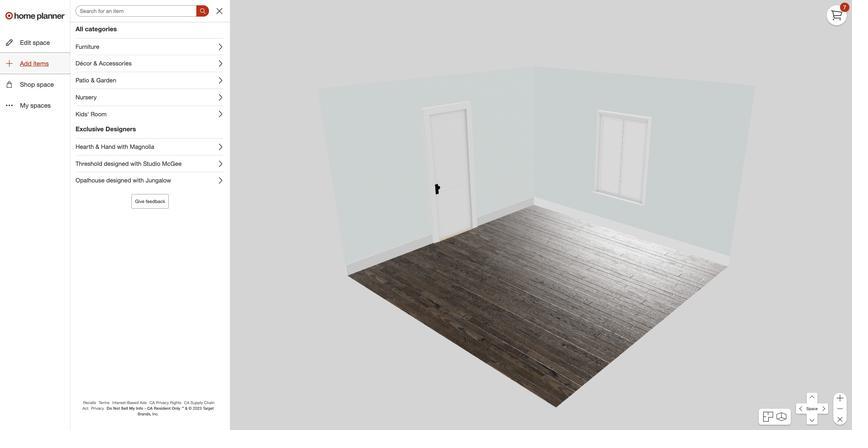 Task type: vqa. For each thing, say whether or not it's contained in the screenshot.
Patio & Garden
yes



Task type: describe. For each thing, give the bounding box(es) containing it.
give feedback
[[135, 199, 165, 205]]

patio & garden button
[[70, 72, 230, 89]]

home planner landing page image
[[5, 5, 65, 27]]

kids' room button
[[70, 106, 230, 123]]

only
[[172, 407, 180, 412]]

opalhouse
[[76, 177, 105, 184]]

items
[[33, 60, 49, 67]]

add
[[20, 60, 32, 67]]

threshold designed with studio mcgee button
[[70, 156, 230, 172]]

designed for opalhouse
[[106, 177, 131, 184]]

exclusive
[[76, 125, 104, 133]]

brands,
[[138, 412, 151, 417]]

décor & accessories
[[76, 60, 132, 67]]

shop
[[20, 81, 35, 88]]

target brands, inc.
[[138, 407, 214, 417]]

studio
[[143, 160, 160, 167]]

based
[[127, 401, 139, 406]]

interest-based ads link
[[112, 401, 147, 406]]

ca inside ca supply chain act
[[184, 401, 190, 406]]

ca up privacy do not sell my info - ca resident only ™ & © 2023
[[150, 401, 155, 406]]

©
[[189, 407, 192, 412]]

with for studio
[[130, 160, 142, 167]]

with for jungalow
[[133, 177, 144, 184]]

hearth
[[76, 143, 94, 151]]

recalls terms interest-based ads ca privacy rights
[[83, 401, 181, 406]]

hearth & hand with magnolia button
[[70, 139, 230, 155]]

do not sell my info - ca resident only link
[[107, 407, 180, 412]]

inc.
[[152, 412, 159, 417]]

pan camera left 30° image
[[797, 404, 807, 415]]

supply
[[191, 401, 203, 406]]

space
[[807, 407, 818, 412]]

feedback
[[146, 199, 165, 205]]

categories
[[85, 25, 117, 33]]

spaces
[[30, 102, 51, 109]]

shop space button
[[0, 75, 70, 94]]

front view button icon image
[[777, 413, 787, 422]]

tilt camera down 30° image
[[807, 415, 818, 425]]

opalhouse designed with jungalow
[[76, 177, 171, 184]]

& for patio
[[91, 77, 95, 84]]

nursery
[[76, 94, 97, 101]]

my inside my spaces button
[[20, 102, 29, 109]]

designers
[[106, 125, 136, 133]]

1 horizontal spatial privacy
[[156, 401, 169, 406]]

privacy link
[[91, 407, 104, 412]]

2023
[[193, 407, 202, 412]]

resident
[[154, 407, 171, 412]]

1 vertical spatial privacy
[[91, 407, 104, 412]]

do
[[107, 407, 112, 412]]

kids'
[[76, 110, 89, 118]]

furniture
[[76, 43, 99, 50]]

hand
[[101, 143, 115, 151]]

kids' room
[[76, 110, 107, 118]]

top view button icon image
[[764, 413, 774, 423]]

& for décor
[[93, 60, 97, 67]]

mcgee
[[162, 160, 182, 167]]

1 horizontal spatial my
[[129, 407, 135, 412]]

edit
[[20, 39, 31, 46]]

ca supply chain act link
[[82, 401, 215, 412]]

space for edit space
[[33, 39, 50, 46]]

™
[[182, 407, 184, 412]]

7
[[844, 4, 847, 11]]

recalls
[[83, 401, 96, 406]]

ca right -
[[147, 407, 153, 412]]

info
[[136, 407, 143, 412]]

add items
[[20, 60, 49, 67]]



Task type: locate. For each thing, give the bounding box(es) containing it.
with
[[117, 143, 128, 151], [130, 160, 142, 167], [133, 177, 144, 184]]

designed down the hearth & hand with magnolia
[[104, 160, 129, 167]]

target
[[203, 407, 214, 412]]

my left spaces
[[20, 102, 29, 109]]

-
[[144, 407, 146, 412]]

&
[[93, 60, 97, 67], [91, 77, 95, 84], [96, 143, 99, 151], [185, 407, 188, 412]]

décor
[[76, 60, 92, 67]]

ca up ©
[[184, 401, 190, 406]]

space right shop in the left of the page
[[37, 81, 54, 88]]

space for shop space
[[37, 81, 54, 88]]

& right the patio
[[91, 77, 95, 84]]

not
[[113, 407, 120, 412]]

7 button
[[827, 3, 850, 25]]

exclusive designers
[[76, 125, 136, 133]]

privacy do not sell my info - ca resident only ™ & © 2023
[[91, 407, 202, 412]]

shop space
[[20, 81, 54, 88]]

give
[[135, 199, 144, 205]]

act
[[82, 407, 88, 412]]

& inside "button"
[[96, 143, 99, 151]]

pan camera right 30° image
[[818, 404, 829, 415]]

privacy up resident
[[156, 401, 169, 406]]

sell
[[121, 407, 128, 412]]

hearth & hand with magnolia
[[76, 143, 154, 151]]

edit space
[[20, 39, 50, 46]]

all
[[76, 25, 83, 33]]

space inside 'button'
[[37, 81, 54, 88]]

patio & garden
[[76, 77, 116, 84]]

ads
[[140, 401, 147, 406]]

space inside button
[[33, 39, 50, 46]]

recalls link
[[83, 401, 96, 406]]

décor & accessories button
[[70, 55, 230, 72]]

with right hand
[[117, 143, 128, 151]]

space
[[33, 39, 50, 46], [37, 81, 54, 88]]

0 vertical spatial my
[[20, 102, 29, 109]]

1 vertical spatial designed
[[106, 177, 131, 184]]

give feedback button
[[132, 195, 169, 209]]

threshold
[[76, 160, 102, 167]]

my down recalls terms interest-based ads ca privacy rights
[[129, 407, 135, 412]]

0 horizontal spatial privacy
[[91, 407, 104, 412]]

with left studio
[[130, 160, 142, 167]]

interest-
[[112, 401, 127, 406]]

0 vertical spatial with
[[117, 143, 128, 151]]

jungalow
[[146, 177, 171, 184]]

furniture button
[[70, 39, 230, 55]]

0 vertical spatial privacy
[[156, 401, 169, 406]]

room
[[91, 110, 107, 118]]

designed
[[104, 160, 129, 167], [106, 177, 131, 184]]

opalhouse designed with jungalow button
[[70, 173, 230, 189]]

0 vertical spatial space
[[33, 39, 50, 46]]

garden
[[96, 77, 116, 84]]

my spaces
[[20, 102, 51, 109]]

0 vertical spatial designed
[[104, 160, 129, 167]]

1 vertical spatial my
[[129, 407, 135, 412]]

my spaces button
[[0, 96, 70, 115]]

privacy
[[156, 401, 169, 406], [91, 407, 104, 412]]

& for hearth
[[96, 143, 99, 151]]

threshold designed with studio mcgee
[[76, 160, 182, 167]]

privacy down terms link
[[91, 407, 104, 412]]

& right ™
[[185, 407, 188, 412]]

terms link
[[99, 401, 110, 406]]

designed down threshold designed with studio mcgee
[[106, 177, 131, 184]]

rights
[[170, 401, 181, 406]]

all categories
[[76, 25, 117, 33]]

ca supply chain act
[[82, 401, 215, 412]]

patio
[[76, 77, 89, 84]]

space right edit
[[33, 39, 50, 46]]

with down threshold designed with studio mcgee
[[133, 177, 144, 184]]

add items button
[[0, 54, 70, 73]]

ca
[[150, 401, 155, 406], [184, 401, 190, 406], [147, 407, 153, 412]]

edit space button
[[0, 33, 70, 52]]

chain
[[204, 401, 215, 406]]

nursery button
[[70, 89, 230, 106]]

Search for an item search field
[[76, 5, 209, 17]]

ca privacy rights link
[[150, 401, 181, 406]]

2 vertical spatial with
[[133, 177, 144, 184]]

1 vertical spatial with
[[130, 160, 142, 167]]

my
[[20, 102, 29, 109], [129, 407, 135, 412]]

0 horizontal spatial my
[[20, 102, 29, 109]]

& right décor
[[93, 60, 97, 67]]

with inside "button"
[[117, 143, 128, 151]]

magnolia
[[130, 143, 154, 151]]

1 vertical spatial space
[[37, 81, 54, 88]]

accessories
[[99, 60, 132, 67]]

& left hand
[[96, 143, 99, 151]]

designed for threshold
[[104, 160, 129, 167]]

terms
[[99, 401, 110, 406]]

tilt camera up 30° image
[[807, 394, 818, 404]]



